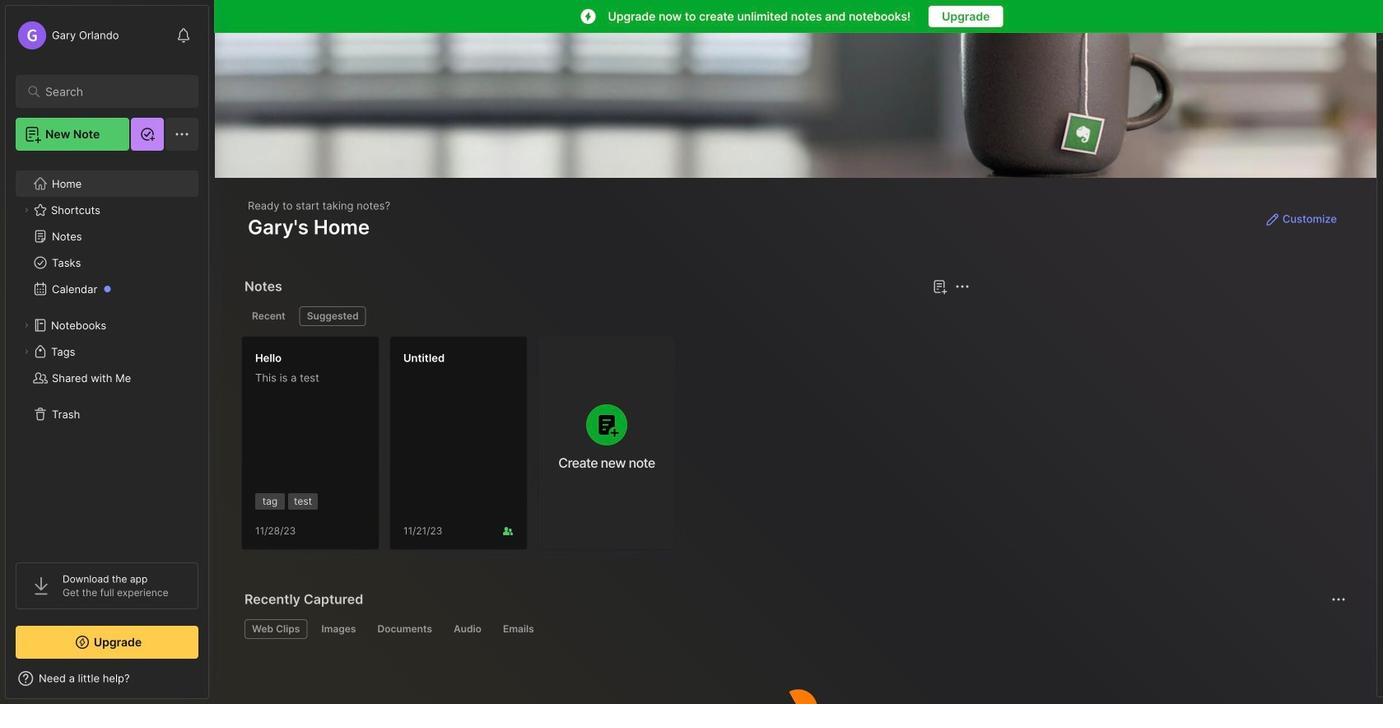 Task type: vqa. For each thing, say whether or not it's contained in the screenshot.
Shortcuts
no



Task type: describe. For each thing, give the bounding box(es) containing it.
more actions image
[[1329, 590, 1349, 610]]

expand notebooks image
[[21, 320, 31, 330]]

click to collapse image
[[208, 674, 220, 694]]

more actions image
[[953, 277, 973, 297]]

none search field inside main element
[[45, 82, 177, 101]]



Task type: locate. For each thing, give the bounding box(es) containing it.
tab
[[245, 306, 293, 326], [300, 306, 366, 326], [245, 619, 308, 639], [314, 619, 364, 639], [370, 619, 440, 639], [446, 619, 489, 639], [496, 619, 542, 639]]

1 vertical spatial more actions field
[[1328, 588, 1351, 611]]

Account field
[[16, 19, 119, 52]]

2 tab list from the top
[[245, 619, 1344, 639]]

None search field
[[45, 82, 177, 101]]

More actions field
[[951, 275, 974, 298], [1328, 588, 1351, 611]]

expand tags image
[[21, 347, 31, 357]]

tab list
[[245, 306, 968, 326], [245, 619, 1344, 639]]

1 tab list from the top
[[245, 306, 968, 326]]

tree
[[6, 161, 208, 548]]

0 vertical spatial tab list
[[245, 306, 968, 326]]

Search text field
[[45, 84, 177, 100]]

tree inside main element
[[6, 161, 208, 548]]

1 vertical spatial tab list
[[245, 619, 1344, 639]]

WHAT'S NEW field
[[6, 666, 208, 692]]

1 horizontal spatial more actions field
[[1328, 588, 1351, 611]]

main element
[[0, 0, 214, 704]]

0 horizontal spatial more actions field
[[951, 275, 974, 298]]

0 vertical spatial more actions field
[[951, 275, 974, 298]]

row group
[[241, 336, 686, 560]]



